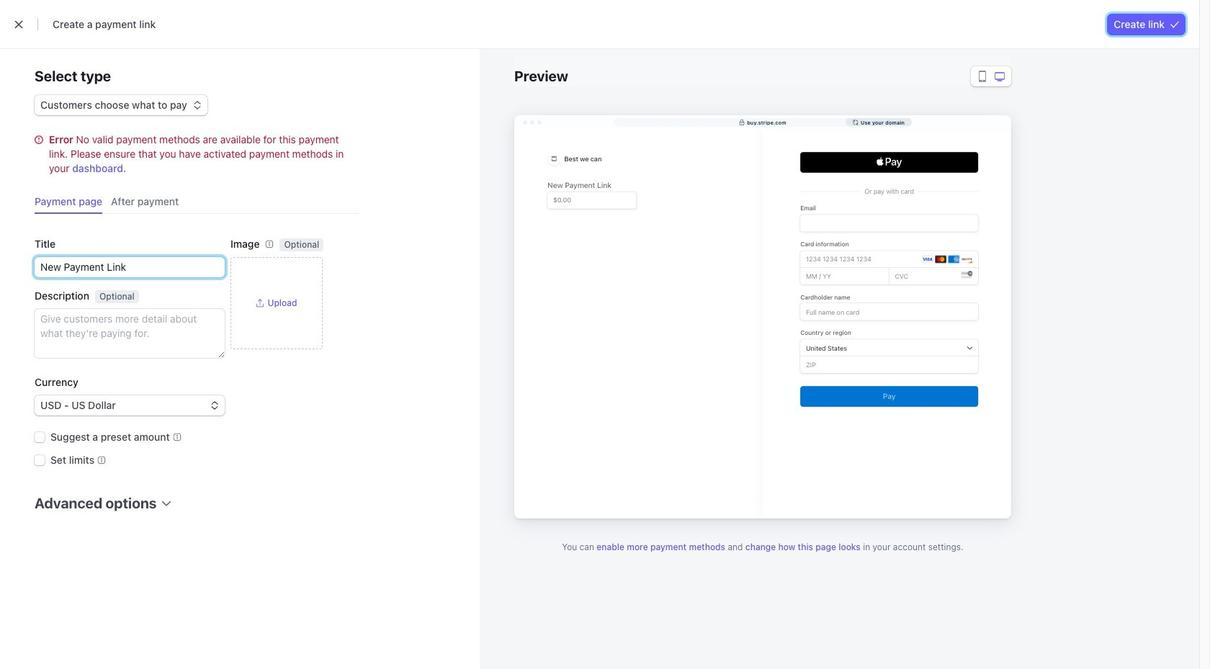 Task type: describe. For each thing, give the bounding box(es) containing it.
Name of cause or service text field
[[35, 257, 225, 277]]



Task type: vqa. For each thing, say whether or not it's contained in the screenshot.
alert
yes



Task type: locate. For each thing, give the bounding box(es) containing it.
alert
[[35, 133, 359, 176]]

tab panel
[[23, 214, 359, 534]]

payment link settings tab list
[[29, 190, 359, 214]]

Give customers more detail about what they're paying for. text field
[[35, 309, 225, 358]]



